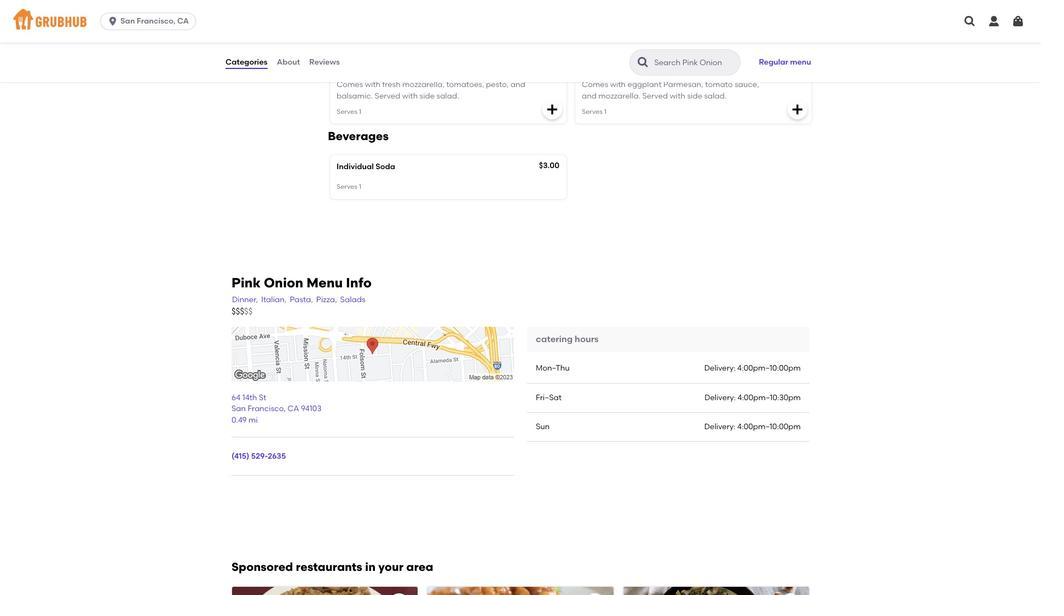 Task type: vqa. For each thing, say whether or not it's contained in the screenshot.
the Salmon
no



Task type: locate. For each thing, give the bounding box(es) containing it.
salads
[[340, 295, 366, 304]]

0 vertical spatial san
[[121, 16, 135, 26]]

1 horizontal spatial side
[[687, 91, 703, 101]]

comes for mozzarella.
[[582, 80, 609, 89]]

2635
[[268, 452, 286, 461]]

tomatoes,
[[446, 80, 484, 89]]

fri–sat
[[536, 393, 562, 402]]

1 served from the left
[[375, 91, 401, 101]]

in
[[365, 560, 376, 574]]

and for comes with eggplant parmesan, tomato sauce, and mozzarella. served with side salad.
[[582, 91, 597, 101]]

served down fresh
[[375, 91, 401, 101]]

serves 1
[[337, 32, 361, 40], [582, 32, 607, 40], [337, 108, 361, 115], [582, 108, 607, 115], [337, 183, 361, 191]]

delivery: up delivery: 4:00pm–10:30pm
[[705, 364, 736, 373]]

with
[[365, 80, 381, 89], [610, 80, 626, 89], [402, 91, 418, 101], [670, 91, 686, 101]]

0 horizontal spatial serves 1 button
[[330, 0, 567, 48]]

1 vertical spatial san
[[232, 404, 246, 414]]

4:00pm–10:00pm for mon–thu
[[738, 364, 801, 373]]

0 horizontal spatial and
[[511, 80, 525, 89]]

1 horizontal spatial sandwich
[[643, 65, 680, 74]]

italian,
[[261, 295, 287, 304]]

side
[[420, 91, 435, 101], [687, 91, 703, 101]]

and right pesto,
[[511, 80, 525, 89]]

delivery: left 4:00pm–10:30pm at the right
[[705, 393, 736, 402]]

sponsored restaurants in your area
[[232, 560, 433, 574]]

2 side from the left
[[687, 91, 703, 101]]

1
[[359, 32, 361, 40], [604, 32, 607, 40], [359, 108, 361, 115], [604, 108, 607, 115], [359, 183, 361, 191]]

1 horizontal spatial and
[[582, 91, 597, 101]]

sauce,
[[735, 80, 759, 89]]

with down the mozzarella,
[[402, 91, 418, 101]]

4:00pm–10:00pm
[[738, 364, 801, 373], [738, 422, 801, 431]]

serves 1 down balsamic.
[[337, 108, 361, 115]]

san inside san francisco, ca button
[[121, 16, 135, 26]]

side inside comes with eggplant parmesan, tomato sauce, and mozzarella. served with side salad.
[[687, 91, 703, 101]]

served inside comes with eggplant parmesan, tomato sauce, and mozzarella. served with side salad.
[[643, 91, 668, 101]]

0 horizontal spatial comes
[[337, 80, 363, 89]]

2 served from the left
[[643, 91, 668, 101]]

1 vertical spatial ca
[[288, 404, 299, 414]]

onion
[[264, 275, 303, 291]]

(415) 529-2635 button
[[232, 451, 286, 462]]

balsamic.
[[337, 91, 373, 101]]

4:00pm–10:00pm for sun
[[738, 422, 801, 431]]

side for parmesan,
[[687, 91, 703, 101]]

delivery: 4:00pm–10:00pm
[[705, 364, 801, 373], [705, 422, 801, 431]]

1 salad. from the left
[[437, 91, 459, 101]]

2 salad. from the left
[[704, 91, 727, 101]]

dinner, button
[[232, 294, 259, 306]]

comes inside comes with eggplant parmesan, tomato sauce, and mozzarella. served with side salad.
[[582, 80, 609, 89]]

francisco
[[248, 404, 284, 414]]

sandwich up eggplant
[[643, 65, 680, 74]]

comes up mozzarella.
[[582, 80, 609, 89]]

0 vertical spatial ca
[[177, 16, 189, 26]]

and
[[511, 80, 525, 89], [582, 91, 597, 101]]

1 horizontal spatial ca
[[288, 404, 299, 414]]

with down parmesan,
[[670, 91, 686, 101]]

529-
[[251, 452, 268, 461]]

0 horizontal spatial san
[[121, 16, 135, 26]]

comes
[[337, 80, 363, 89], [582, 80, 609, 89]]

2 sandwich from the left
[[643, 65, 680, 74]]

2 4:00pm–10:00pm from the top
[[738, 422, 801, 431]]

salad. inside comes with fresh mozzarella, tomatoes, pesto, and balsamic. served with side salad.
[[437, 91, 459, 101]]

0 vertical spatial 4:00pm–10:00pm
[[738, 364, 801, 373]]

1 comes from the left
[[337, 80, 363, 89]]

sandwich up the mozzarella,
[[417, 65, 454, 74]]

francisco,
[[137, 16, 175, 26]]

comes up balsamic.
[[337, 80, 363, 89]]

svg image
[[1012, 15, 1025, 28], [107, 16, 118, 27], [546, 27, 559, 41], [546, 103, 559, 116], [791, 103, 804, 116]]

menu
[[307, 275, 343, 291]]

0 vertical spatial delivery: 4:00pm–10:00pm
[[705, 364, 801, 373]]

salad. down tomato
[[704, 91, 727, 101]]

served
[[375, 91, 401, 101], [643, 91, 668, 101]]

san francisco, ca button
[[100, 13, 200, 30]]

ca right ,
[[288, 404, 299, 414]]

sandwich
[[417, 65, 454, 74], [643, 65, 680, 74]]

delivery: down delivery: 4:00pm–10:30pm
[[705, 422, 736, 431]]

2 comes from the left
[[582, 80, 609, 89]]

side down parmesan,
[[687, 91, 703, 101]]

0 horizontal spatial served
[[375, 91, 401, 101]]

salad.
[[437, 91, 459, 101], [704, 91, 727, 101]]

1 horizontal spatial comes
[[582, 80, 609, 89]]

1 4:00pm–10:00pm from the top
[[738, 364, 801, 373]]

ca right francisco,
[[177, 16, 189, 26]]

main navigation navigation
[[0, 0, 1041, 43]]

regular menu button
[[754, 50, 816, 74]]

your
[[378, 560, 404, 574]]

catering up balsamic.
[[337, 65, 370, 74]]

Search Pink Onion search field
[[653, 57, 737, 68]]

sun
[[536, 422, 550, 431]]

salad. down tomatoes,
[[437, 91, 459, 101]]

comes for balsamic.
[[337, 80, 363, 89]]

served inside comes with fresh mozzarella, tomatoes, pesto, and balsamic. served with side salad.
[[375, 91, 401, 101]]

2 vertical spatial delivery:
[[705, 422, 736, 431]]

1 horizontal spatial serves 1 button
[[575, 0, 812, 48]]

italian pasta kitchen logo image
[[623, 587, 809, 595]]

1 vertical spatial delivery: 4:00pm–10:00pm
[[705, 422, 801, 431]]

san
[[121, 16, 135, 26], [232, 404, 246, 414]]

$3.00
[[539, 161, 560, 170]]

4:00pm–10:00pm down 4:00pm–10:30pm at the right
[[738, 422, 801, 431]]

1 horizontal spatial salad.
[[704, 91, 727, 101]]

catering ronaldinho sandwich
[[337, 65, 454, 74]]

salad. inside comes with eggplant parmesan, tomato sauce, and mozzarella. served with side salad.
[[704, 91, 727, 101]]

catering
[[337, 65, 370, 74], [582, 65, 616, 74], [536, 334, 573, 344]]

ca
[[177, 16, 189, 26], [288, 404, 299, 414]]

delivery: 4:00pm–10:00pm down delivery: 4:00pm–10:30pm
[[705, 422, 801, 431]]

1 vertical spatial delivery:
[[705, 393, 736, 402]]

san francisco, ca
[[121, 16, 189, 26]]

hours
[[575, 334, 599, 344]]

and left mozzarella.
[[582, 91, 597, 101]]

side inside comes with fresh mozzarella, tomatoes, pesto, and balsamic. served with side salad.
[[420, 91, 435, 101]]

serves down balsamic.
[[337, 108, 358, 115]]

delivery: 4:00pm–10:00pm up delivery: 4:00pm–10:30pm
[[705, 364, 801, 373]]

san left francisco,
[[121, 16, 135, 26]]

menu
[[790, 57, 811, 67]]

2 horizontal spatial catering
[[582, 65, 616, 74]]

pasta,
[[290, 295, 313, 304]]

dinner,
[[232, 295, 258, 304]]

1 vertical spatial 4:00pm–10:00pm
[[738, 422, 801, 431]]

served down eggplant
[[643, 91, 668, 101]]

serves 1 up catering cruyff sandwich
[[582, 32, 607, 40]]

64 14th st san francisco , ca 94103 0.49 mi
[[232, 393, 322, 425]]

1 delivery: 4:00pm–10:00pm from the top
[[705, 364, 801, 373]]

svg image inside san francisco, ca button
[[107, 16, 118, 27]]

2 delivery: 4:00pm–10:00pm from the top
[[705, 422, 801, 431]]

0 horizontal spatial sandwich
[[417, 65, 454, 74]]

side down the mozzarella,
[[420, 91, 435, 101]]

1 serves 1 button from the left
[[330, 0, 567, 48]]

side for mozzarella,
[[420, 91, 435, 101]]

and inside comes with fresh mozzarella, tomatoes, pesto, and balsamic. served with side salad.
[[511, 80, 525, 89]]

serves
[[337, 32, 358, 40], [582, 32, 603, 40], [337, 108, 358, 115], [582, 108, 603, 115], [337, 183, 358, 191]]

1 horizontal spatial catering
[[536, 334, 573, 344]]

serves 1 down the individual
[[337, 183, 361, 191]]

serves up reviews
[[337, 32, 358, 40]]

1 vertical spatial and
[[582, 91, 597, 101]]

0 horizontal spatial salad.
[[437, 91, 459, 101]]

catering up the mon–thu
[[536, 334, 573, 344]]

sandwich for mozzarella,
[[417, 65, 454, 74]]

comes inside comes with fresh mozzarella, tomatoes, pesto, and balsamic. served with side salad.
[[337, 80, 363, 89]]

served for fresh
[[375, 91, 401, 101]]

svg image
[[964, 15, 977, 28], [988, 15, 1001, 28], [791, 27, 804, 41]]

1 horizontal spatial served
[[643, 91, 668, 101]]

serves down mozzarella.
[[582, 108, 603, 115]]

restaurants
[[296, 560, 362, 574]]

about
[[277, 57, 300, 67]]

1 side from the left
[[420, 91, 435, 101]]

sponsored
[[232, 560, 293, 574]]

0 vertical spatial delivery:
[[705, 364, 736, 373]]

pizza, button
[[316, 294, 338, 306]]

delivery: 4:00pm–10:00pm for sun
[[705, 422, 801, 431]]

delivery:
[[705, 364, 736, 373], [705, 393, 736, 402], [705, 422, 736, 431]]

1 sandwich from the left
[[417, 65, 454, 74]]

delivery: for fri–sat
[[705, 393, 736, 402]]

0 horizontal spatial catering
[[337, 65, 370, 74]]

4:00pm–10:00pm up 4:00pm–10:30pm at the right
[[738, 364, 801, 373]]

catering cruyff sandwich
[[582, 65, 680, 74]]

san up 0.49
[[232, 404, 246, 414]]

and inside comes with eggplant parmesan, tomato sauce, and mozzarella. served with side salad.
[[582, 91, 597, 101]]

catering hours
[[536, 334, 599, 344]]

0 horizontal spatial ca
[[177, 16, 189, 26]]

1 horizontal spatial san
[[232, 404, 246, 414]]

2 horizontal spatial svg image
[[988, 15, 1001, 28]]

0 horizontal spatial side
[[420, 91, 435, 101]]

beverages
[[328, 129, 389, 143]]

serves 1 down mozzarella.
[[582, 108, 607, 115]]

14th
[[242, 393, 257, 403]]

0 vertical spatial and
[[511, 80, 525, 89]]

catering left cruyff
[[582, 65, 616, 74]]

serves 1 button
[[330, 0, 567, 48], [575, 0, 812, 48]]

comes with fresh mozzarella, tomatoes, pesto, and balsamic. served with side salad.
[[337, 80, 525, 101]]



Task type: describe. For each thing, give the bounding box(es) containing it.
pink onion menu info
[[232, 275, 372, 291]]

parmesan,
[[664, 80, 704, 89]]

ca inside button
[[177, 16, 189, 26]]

serves up catering cruyff sandwich
[[582, 32, 603, 40]]

fresh
[[382, 80, 401, 89]]

1 up catering ronaldinho sandwich
[[359, 32, 361, 40]]

mon–thu
[[536, 364, 570, 373]]

sandwich for parmesan,
[[643, 65, 680, 74]]

1 down balsamic.
[[359, 108, 361, 115]]

ca inside 64 14th st san francisco , ca 94103 0.49 mi
[[288, 404, 299, 414]]

1 down the individual
[[359, 183, 361, 191]]

0.49
[[232, 415, 247, 425]]

1 down mozzarella.
[[604, 108, 607, 115]]

with left fresh
[[365, 80, 381, 89]]

delivery: 4:00pm–10:30pm
[[705, 393, 801, 402]]

about button
[[276, 43, 301, 82]]

catering for catering ronaldinho sandwich
[[337, 65, 370, 74]]

pink
[[232, 275, 261, 291]]

$12.00
[[782, 64, 805, 73]]

individual
[[337, 162, 374, 171]]

delivery: for mon–thu
[[705, 364, 736, 373]]

4:00pm–10:30pm
[[738, 393, 801, 402]]

(415) 529-2635
[[232, 452, 286, 461]]

delivery: for sun
[[705, 422, 736, 431]]

st
[[259, 393, 266, 403]]

soda
[[376, 162, 395, 171]]

tsing's chinese restaurant logo image
[[428, 587, 614, 595]]

comes with eggplant parmesan, tomato sauce, and mozzarella. served with side salad.
[[582, 80, 759, 101]]

eggplant
[[628, 80, 662, 89]]

pasta, button
[[289, 294, 314, 306]]

with up mozzarella.
[[610, 80, 626, 89]]

catering for catering hours
[[536, 334, 573, 344]]

search icon image
[[637, 56, 650, 69]]

catering for catering cruyff sandwich
[[582, 65, 616, 74]]

mi
[[249, 415, 258, 425]]

regular
[[759, 57, 789, 67]]

categories button
[[225, 43, 268, 82]]

regular menu
[[759, 57, 811, 67]]

reviews button
[[309, 43, 340, 82]]

(415)
[[232, 452, 249, 461]]

ronaldinho
[[372, 65, 415, 74]]

mozzarella.
[[599, 91, 641, 101]]

area
[[406, 560, 433, 574]]

individual soda
[[337, 162, 395, 171]]

dinner, italian, pasta, pizza, salads
[[232, 295, 366, 304]]

0 horizontal spatial svg image
[[791, 27, 804, 41]]

64
[[232, 393, 241, 403]]

delivery: 4:00pm–10:00pm for mon–thu
[[705, 364, 801, 373]]

salads button
[[340, 294, 366, 306]]

serves down the individual
[[337, 183, 358, 191]]

tomato
[[705, 80, 733, 89]]

and for comes with fresh mozzarella, tomatoes, pesto, and balsamic. served with side salad.
[[511, 80, 525, 89]]

,
[[284, 404, 286, 414]]

reviews
[[309, 57, 340, 67]]

$$$$$
[[232, 307, 253, 317]]

san inside 64 14th st san francisco , ca 94103 0.49 mi
[[232, 404, 246, 414]]

pizza,
[[316, 295, 337, 304]]

cruyff
[[617, 65, 641, 74]]

mozzarella,
[[403, 80, 445, 89]]

1 up catering cruyff sandwich
[[604, 32, 607, 40]]

categories
[[226, 57, 268, 67]]

info
[[346, 275, 372, 291]]

pesto,
[[486, 80, 509, 89]]

94103
[[301, 404, 322, 414]]

1 horizontal spatial svg image
[[964, 15, 977, 28]]

golden kim tar restaurant logo image
[[232, 587, 418, 595]]

salad. for tomatoes,
[[437, 91, 459, 101]]

$$$
[[232, 307, 244, 317]]

served for eggplant
[[643, 91, 668, 101]]

salad. for tomato
[[704, 91, 727, 101]]

serves 1 up reviews
[[337, 32, 361, 40]]

2 serves 1 button from the left
[[575, 0, 812, 48]]

italian, button
[[261, 294, 287, 306]]



